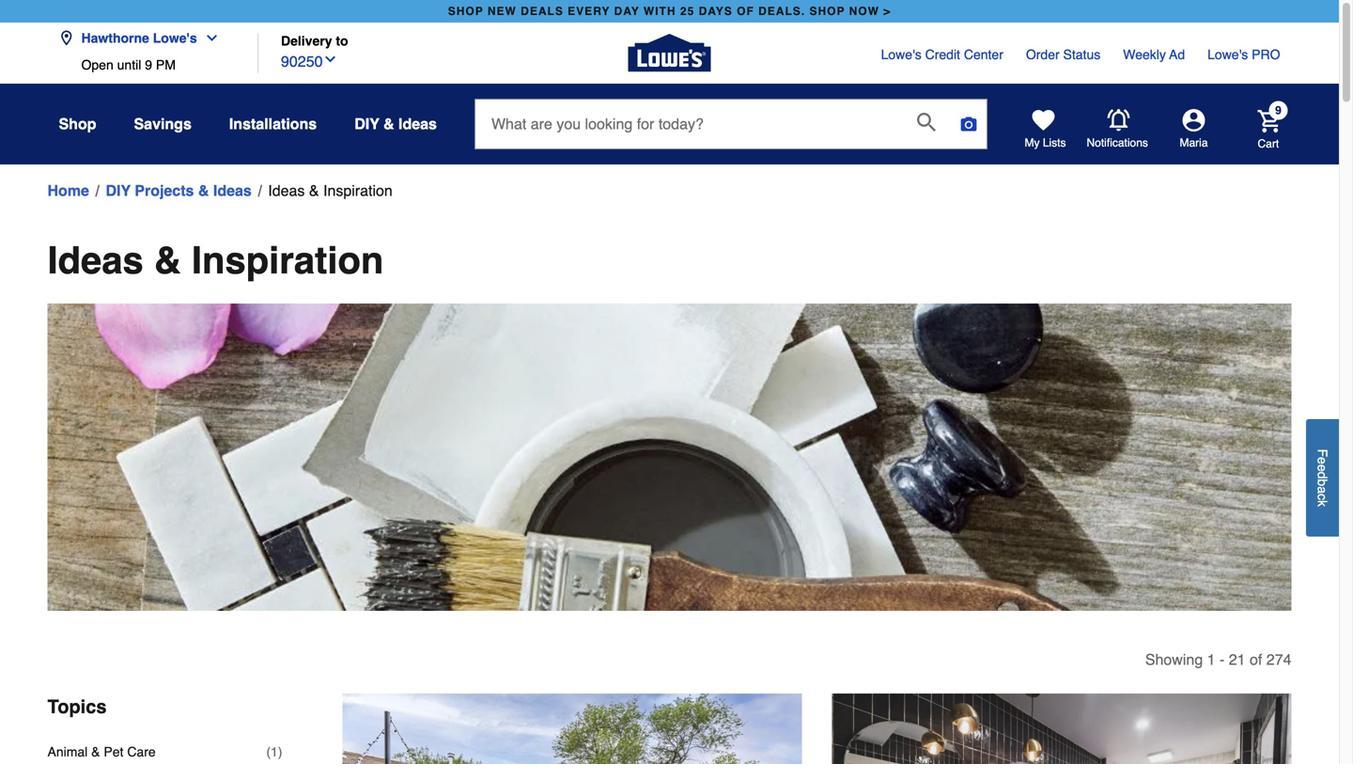 Task type: vqa. For each thing, say whether or not it's contained in the screenshot.
Installations button
yes



Task type: describe. For each thing, give the bounding box(es) containing it.
showing 1 - 21 of 274
[[1146, 651, 1292, 668]]

location image
[[59, 31, 74, 46]]

search image
[[917, 113, 936, 132]]

with
[[644, 5, 676, 18]]

0 vertical spatial 9
[[145, 57, 152, 72]]

animal
[[47, 745, 88, 760]]

2 shop from the left
[[810, 5, 845, 18]]

of
[[1250, 651, 1263, 668]]

day
[[614, 5, 640, 18]]

inspiration inside button
[[323, 182, 393, 199]]

projects
[[135, 182, 194, 199]]

f e e d b a c k
[[1316, 449, 1331, 507]]

lowe's home improvement lists image
[[1033, 109, 1055, 132]]

1 shop from the left
[[448, 5, 484, 18]]

25
[[680, 5, 695, 18]]

1 for (
[[271, 745, 278, 760]]

order status link
[[1026, 45, 1101, 64]]

deals
[[521, 5, 564, 18]]

status
[[1064, 47, 1101, 62]]

pet
[[104, 745, 124, 760]]

weekly ad link
[[1124, 45, 1185, 64]]

ideas inside diy projects & ideas link
[[213, 182, 252, 199]]

90250 button
[[281, 48, 338, 73]]

new
[[488, 5, 517, 18]]

of
[[737, 5, 755, 18]]

lowe's pro
[[1208, 47, 1281, 62]]

installations button
[[229, 107, 317, 141]]

lowe's credit center
[[881, 47, 1004, 62]]

a paint brush and gray paint set on wood-look flooring with ceramic tile and cabinet hardware. image
[[47, 304, 1292, 611]]

& left the pet
[[91, 745, 100, 760]]

& right projects
[[198, 182, 209, 199]]

21
[[1229, 651, 1246, 668]]

f
[[1316, 449, 1331, 457]]

diy projects & ideas link
[[106, 180, 252, 202]]

cart
[[1258, 137, 1279, 150]]

days
[[699, 5, 733, 18]]

hawthorne lowe's button
[[59, 19, 227, 57]]

my lists
[[1025, 136, 1066, 149]]

the weekender host monica mangin turns a texas patio into an outdoor space for entertaining friends. image
[[343, 694, 802, 764]]

lowe's for lowe's pro
[[1208, 47, 1249, 62]]

k
[[1316, 500, 1331, 507]]

shop new deals every day with 25 days of deals. shop now > link
[[444, 0, 895, 23]]

b
[[1316, 479, 1331, 486]]

1 vertical spatial ideas & inspiration
[[47, 239, 384, 282]]

& down installations button
[[309, 182, 319, 199]]

lowe's home improvement notification center image
[[1108, 109, 1130, 132]]

lowe's credit center link
[[881, 45, 1004, 64]]

home
[[47, 182, 89, 199]]

1 e from the top
[[1316, 457, 1331, 464]]

topics
[[47, 696, 107, 718]]

weekly ad
[[1124, 47, 1185, 62]]

diy for diy projects & ideas
[[106, 182, 131, 199]]

Search Query text field
[[476, 100, 902, 149]]

1 vertical spatial inspiration
[[192, 239, 384, 282]]

lowe's for lowe's credit center
[[881, 47, 922, 62]]

showing
[[1146, 651, 1203, 668]]

hawthorne
[[81, 31, 149, 46]]

ad
[[1170, 47, 1185, 62]]

a 1980s black and white bathroom. image
[[832, 694, 1292, 764]]

ideas inside ideas & inspiration button
[[268, 182, 305, 199]]

90250
[[281, 53, 323, 70]]

shop
[[59, 115, 96, 133]]

savings
[[134, 115, 192, 133]]



Task type: locate. For each thing, give the bounding box(es) containing it.
-
[[1220, 651, 1225, 668]]

pm
[[156, 57, 176, 72]]

camera image
[[960, 115, 978, 133]]

& down projects
[[154, 239, 181, 282]]

pro
[[1252, 47, 1281, 62]]

every
[[568, 5, 610, 18]]

(
[[266, 745, 271, 760]]

to
[[336, 33, 348, 48]]

1 vertical spatial 1
[[271, 745, 278, 760]]

diy for diy & ideas
[[355, 115, 380, 133]]

0 horizontal spatial 9
[[145, 57, 152, 72]]

& up ideas & inspiration button
[[384, 115, 394, 133]]

0 horizontal spatial chevron down image
[[197, 31, 220, 46]]

0 vertical spatial ideas & inspiration
[[268, 182, 393, 199]]

1 vertical spatial chevron down image
[[323, 52, 338, 67]]

( 1 )
[[266, 745, 282, 760]]

now
[[849, 5, 880, 18]]

shop left 'now'
[[810, 5, 845, 18]]

shop
[[448, 5, 484, 18], [810, 5, 845, 18]]

0 horizontal spatial shop
[[448, 5, 484, 18]]

lowe's left credit
[[881, 47, 922, 62]]

lowe's left pro
[[1208, 47, 1249, 62]]

order
[[1026, 47, 1060, 62]]

delivery to
[[281, 33, 348, 48]]

maria button
[[1149, 109, 1239, 150]]

lowe's home improvement logo image
[[628, 12, 711, 94]]

None search field
[[475, 99, 988, 167]]

0 vertical spatial inspiration
[[323, 182, 393, 199]]

diy up ideas & inspiration button
[[355, 115, 380, 133]]

)
[[278, 745, 282, 760]]

ideas & inspiration down diy projects & ideas link
[[47, 239, 384, 282]]

inspiration down diy & ideas button
[[323, 182, 393, 199]]

until
[[117, 57, 141, 72]]

1 vertical spatial 9
[[1276, 104, 1282, 117]]

9
[[145, 57, 152, 72], [1276, 104, 1282, 117]]

0 horizontal spatial 1
[[271, 745, 278, 760]]

diy
[[355, 115, 380, 133], [106, 182, 131, 199]]

my
[[1025, 136, 1040, 149]]

diy inside button
[[355, 115, 380, 133]]

open until 9 pm
[[81, 57, 176, 72]]

f e e d b a c k button
[[1307, 419, 1339, 537]]

1 horizontal spatial 9
[[1276, 104, 1282, 117]]

0 vertical spatial chevron down image
[[197, 31, 220, 46]]

0 vertical spatial 1
[[1208, 651, 1216, 668]]

diy & ideas button
[[355, 107, 437, 141]]

ideas & inspiration down installations button
[[268, 182, 393, 199]]

1 horizontal spatial lowe's
[[881, 47, 922, 62]]

e up d
[[1316, 457, 1331, 464]]

1 horizontal spatial chevron down image
[[323, 52, 338, 67]]

9 up cart
[[1276, 104, 1282, 117]]

lowe's home improvement cart image
[[1258, 110, 1281, 132]]

care
[[127, 745, 156, 760]]

ideas inside diy & ideas button
[[399, 115, 437, 133]]

center
[[964, 47, 1004, 62]]

2 horizontal spatial lowe's
[[1208, 47, 1249, 62]]

deals.
[[759, 5, 806, 18]]

animal & pet care
[[47, 745, 156, 760]]

shop button
[[59, 107, 96, 141]]

1 horizontal spatial 1
[[1208, 651, 1216, 668]]

credit
[[926, 47, 961, 62]]

notifications
[[1087, 136, 1149, 150]]

0 vertical spatial diy
[[355, 115, 380, 133]]

9 left pm
[[145, 57, 152, 72]]

chevron down image
[[197, 31, 220, 46], [323, 52, 338, 67]]

diy & ideas
[[355, 115, 437, 133]]

inspiration
[[323, 182, 393, 199], [192, 239, 384, 282]]

1
[[1208, 651, 1216, 668], [271, 745, 278, 760]]

ideas & inspiration button
[[268, 180, 393, 202]]

open
[[81, 57, 114, 72]]

lowe's inside button
[[153, 31, 197, 46]]

order status
[[1026, 47, 1101, 62]]

inspiration down ideas & inspiration button
[[192, 239, 384, 282]]

maria
[[1180, 136, 1208, 149]]

diy projects & ideas
[[106, 182, 252, 199]]

chevron down image inside the 90250 button
[[323, 52, 338, 67]]

hawthorne lowe's
[[81, 31, 197, 46]]

c
[[1316, 494, 1331, 500]]

diy left projects
[[106, 182, 131, 199]]

ideas & inspiration
[[268, 182, 393, 199], [47, 239, 384, 282]]

lists
[[1043, 136, 1066, 149]]

1 vertical spatial diy
[[106, 182, 131, 199]]

weekly
[[1124, 47, 1166, 62]]

chevron down image inside hawthorne lowe's button
[[197, 31, 220, 46]]

>
[[884, 5, 891, 18]]

&
[[384, 115, 394, 133], [198, 182, 209, 199], [309, 182, 319, 199], [154, 239, 181, 282], [91, 745, 100, 760]]

0 horizontal spatial lowe's
[[153, 31, 197, 46]]

d
[[1316, 472, 1331, 479]]

lowe's
[[153, 31, 197, 46], [881, 47, 922, 62], [1208, 47, 1249, 62]]

1 horizontal spatial shop
[[810, 5, 845, 18]]

ideas
[[399, 115, 437, 133], [213, 182, 252, 199], [268, 182, 305, 199], [47, 239, 144, 282]]

e
[[1316, 457, 1331, 464], [1316, 464, 1331, 472]]

lowe's pro link
[[1208, 45, 1281, 64]]

my lists link
[[1025, 109, 1066, 150]]

1 for showing
[[1208, 651, 1216, 668]]

delivery
[[281, 33, 332, 48]]

274
[[1267, 651, 1292, 668]]

installations
[[229, 115, 317, 133]]

lowe's up pm
[[153, 31, 197, 46]]

shop new deals every day with 25 days of deals. shop now >
[[448, 5, 891, 18]]

shop left new
[[448, 5, 484, 18]]

1 horizontal spatial diy
[[355, 115, 380, 133]]

home link
[[47, 180, 89, 202]]

0 horizontal spatial diy
[[106, 182, 131, 199]]

2 e from the top
[[1316, 464, 1331, 472]]

e up b
[[1316, 464, 1331, 472]]

savings button
[[134, 107, 192, 141]]

a
[[1316, 486, 1331, 494]]



